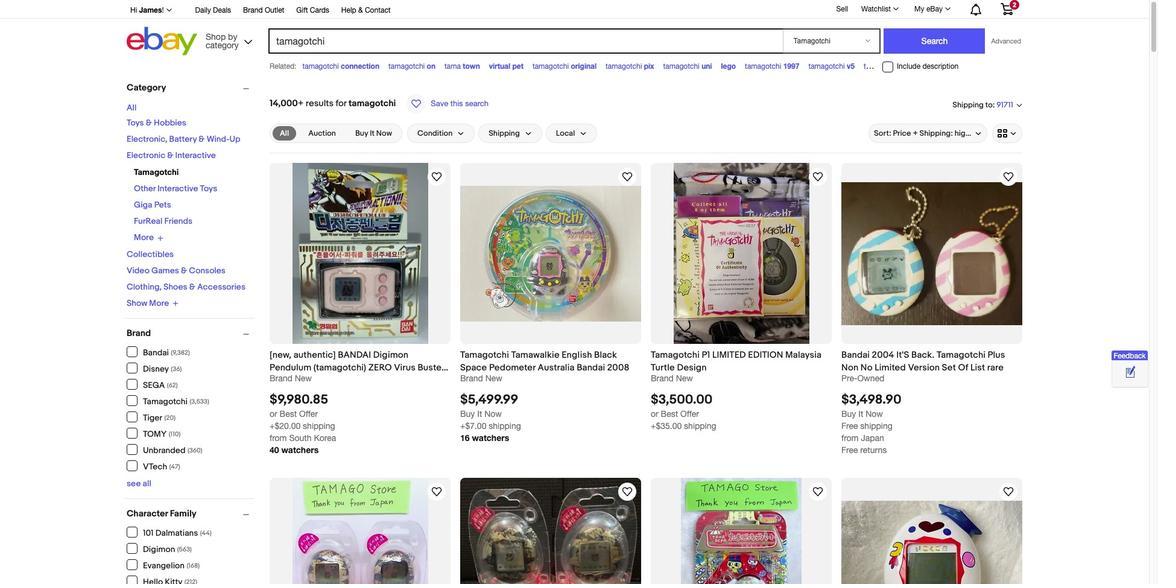 Task type: locate. For each thing, give the bounding box(es) containing it.
collectibles link
[[127, 249, 174, 259]]

1 vertical spatial toys
[[200, 183, 217, 194]]

2 best from the left
[[661, 409, 678, 419]]

bandai
[[143, 347, 169, 358], [842, 349, 870, 361], [577, 362, 606, 374]]

bandai 2004 it's back. tamagotchi plus non no limited version set of list rare image
[[842, 182, 1023, 325]]

tamagotchi tamawalkie english black space pedometer australia bandai 2008 link
[[460, 349, 642, 374]]

watchlist
[[862, 5, 891, 13]]

toys up electronic,
[[127, 118, 144, 128]]

or
[[270, 409, 277, 419], [651, 409, 659, 419]]

tamagotchi uni
[[664, 62, 712, 71]]

bandai inside tamagotchi tamawalkie english black space pedometer australia bandai 2008 brand new
[[577, 362, 606, 374]]

toys inside tamagotchi other interactive toys giga pets furreal friends
[[200, 183, 217, 194]]

tamagotchi up the results
[[303, 62, 339, 71]]

1 horizontal spatial offer
[[681, 409, 699, 419]]

brand for brand outlet
[[243, 6, 263, 14]]

1 horizontal spatial best
[[661, 409, 678, 419]]

list
[[971, 362, 986, 374]]

or up +$20.00
[[270, 409, 277, 419]]

tamagotchi for connection
[[303, 62, 339, 71]]

shipping inside $9,980.85 or best offer +$20.00 shipping from south korea 40 watchers
[[303, 421, 335, 431]]

design
[[677, 362, 707, 374]]

shipping down the $5,499.99
[[489, 421, 521, 431]]

tamagotchi inside tamagotchi connection
[[303, 62, 339, 71]]

not for sale it's back! tamagotchi plus vivi limited set of 2 japan's rare tmgc image
[[292, 478, 428, 584]]

daily
[[195, 6, 211, 14]]

sort: price + shipping: highest first button
[[869, 124, 997, 143]]

all
[[143, 479, 151, 489]]

0 horizontal spatial from
[[270, 433, 287, 443]]

buy it now
[[355, 129, 392, 138]]

shipping for $3,500.00
[[684, 421, 717, 431]]

+ left the results
[[298, 98, 304, 109]]

it up +$7.00
[[478, 409, 482, 419]]

or inside $9,980.85 or best offer +$20.00 shipping from south korea 40 watchers
[[270, 409, 277, 419]]

0 vertical spatial toys
[[127, 118, 144, 128]]

results
[[306, 98, 334, 109]]

all link down 14,000
[[273, 126, 296, 141]]

0 horizontal spatial new
[[295, 374, 312, 383]]

free down $3,498.90
[[842, 421, 859, 431]]

offer inside $3,500.00 or best offer +$35.00 shipping
[[681, 409, 699, 419]]

it for $5,499.99
[[478, 409, 482, 419]]

all
[[127, 103, 137, 113], [280, 129, 289, 138]]

listing options selector. gallery view selected. image
[[998, 129, 1018, 138]]

new up $3,500.00
[[676, 374, 693, 383]]

more right show
[[149, 298, 169, 308]]

tamagotchi left pix
[[606, 62, 642, 71]]

ebay
[[927, 5, 943, 13]]

1 horizontal spatial bandai
[[577, 362, 606, 374]]

1 vertical spatial free
[[842, 446, 859, 455]]

1 horizontal spatial watchers
[[472, 433, 509, 443]]

p1
[[702, 349, 711, 361]]

$5,499.99 buy it now +$7.00 shipping 16 watchers
[[460, 392, 521, 443]]

1 horizontal spatial shipping
[[953, 100, 984, 110]]

local
[[556, 129, 575, 138]]

best
[[280, 409, 297, 419], [661, 409, 678, 419]]

tamagotchi (3,533)
[[143, 396, 209, 406]]

tamagotchi inside tamagotchi 1997
[[745, 62, 782, 71]]

1 offer from the left
[[299, 409, 318, 419]]

brand left outlet
[[243, 6, 263, 14]]

brand down show
[[127, 328, 151, 339]]

from inside $3,498.90 buy it now free shipping from japan free returns
[[842, 433, 859, 443]]

0 horizontal spatial bandai
[[143, 347, 169, 358]]

1 vertical spatial +
[[913, 129, 918, 138]]

shipping:
[[920, 129, 953, 138]]

vtech
[[143, 461, 167, 472]]

1 horizontal spatial buy
[[460, 409, 475, 419]]

1 horizontal spatial new
[[486, 374, 503, 383]]

tamagotchi for pix
[[606, 62, 642, 71]]

buy inside $3,498.90 buy it now free shipping from japan free returns
[[842, 409, 857, 419]]

1 vertical spatial watchers
[[282, 445, 319, 455]]

bandai up "non"
[[842, 349, 870, 361]]

lego link
[[721, 62, 736, 71]]

tamagotchi up (20)
[[143, 396, 188, 406]]

watchers down south at the bottom of page
[[282, 445, 319, 455]]

family
[[170, 508, 197, 520]]

video games & consoles link
[[127, 265, 226, 276]]

it down $3,498.90
[[859, 409, 864, 419]]

shop
[[206, 32, 226, 41]]

watchers inside the $5,499.99 buy it now +$7.00 shipping 16 watchers
[[472, 433, 509, 443]]

2 horizontal spatial buy
[[842, 409, 857, 419]]

shipping for $5,499.99
[[489, 421, 521, 431]]

tamagotchi left 'v5'
[[809, 62, 845, 71]]

1 horizontal spatial toys
[[200, 183, 217, 194]]

best inside $3,500.00 or best offer +$35.00 shipping
[[661, 409, 678, 419]]

bandai 2004 it's back. tamagotchi plus non no limited version set of list rare heading
[[842, 349, 1006, 374]]

interactive down electronic, battery & wind-up link
[[175, 150, 216, 161]]

tamagotchi v5
[[809, 62, 855, 71]]

1 vertical spatial digimon
[[143, 544, 175, 554]]

space
[[460, 362, 487, 374]]

offer down $3,500.00
[[681, 409, 699, 419]]

1 horizontal spatial now
[[485, 409, 502, 419]]

virus
[[394, 362, 416, 374]]

bandai up disney
[[143, 347, 169, 358]]

3 shipping from the left
[[684, 421, 717, 431]]

best for $9,980.85
[[280, 409, 297, 419]]

brand inside account navigation
[[243, 6, 263, 14]]

sort: price + shipping: highest first
[[875, 129, 997, 138]]

sega
[[143, 380, 165, 390]]

offer down $9,980.85
[[299, 409, 318, 419]]

& right shoes
[[189, 282, 196, 292]]

brand inside tamagotchi p1 limited edition malaysia turtle design brand new
[[651, 374, 674, 383]]

1 vertical spatial interactive
[[158, 183, 198, 194]]

watchlist link
[[855, 2, 905, 16]]

shipping inside shipping to : 91711
[[953, 100, 984, 110]]

2 horizontal spatial bandai
[[842, 349, 870, 361]]

tamagotchi down electronic
[[134, 167, 179, 177]]

shipping for shipping to : 91711
[[953, 100, 984, 110]]

bandai inside bandai 2004 it's back. tamagotchi plus non no limited version set of list rare pre-owned
[[842, 349, 870, 361]]

1 vertical spatial all link
[[273, 126, 296, 141]]

or inside $3,500.00 or best offer +$35.00 shipping
[[651, 409, 659, 419]]

show more button
[[127, 298, 179, 308]]

14,000
[[270, 98, 298, 109]]

tamagotchi left smart
[[864, 62, 901, 71]]

None submit
[[884, 28, 986, 54]]

2 from from the left
[[842, 433, 859, 443]]

0 horizontal spatial watchers
[[282, 445, 319, 455]]

0 horizontal spatial or
[[270, 409, 277, 419]]

0 vertical spatial watchers
[[472, 433, 509, 443]]

it for $3,498.90
[[859, 409, 864, 419]]

1 shipping from the left
[[303, 421, 335, 431]]

digimon up zero
[[373, 349, 409, 361]]

& right the help
[[359, 6, 363, 14]]

(110)
[[169, 430, 181, 438]]

virtual pet
[[489, 62, 524, 71]]

shipping inside dropdown button
[[489, 129, 520, 138]]

buy
[[355, 129, 368, 138], [460, 409, 475, 419], [842, 409, 857, 419]]

tamagotchi inside tamagotchi pix
[[606, 62, 642, 71]]

my ebay link
[[908, 2, 957, 16]]

0 vertical spatial more
[[134, 233, 154, 243]]

it inside the $5,499.99 buy it now +$7.00 shipping 16 watchers
[[478, 409, 482, 419]]

tamagotchi inside tamagotchi other interactive toys giga pets furreal friends
[[134, 167, 179, 177]]

collectibles
[[127, 249, 174, 259]]

now inside the $5,499.99 buy it now +$7.00 shipping 16 watchers
[[485, 409, 502, 419]]

0 horizontal spatial digimon
[[143, 544, 175, 554]]

interactive up the pets
[[158, 183, 198, 194]]

buy inside the $5,499.99 buy it now +$7.00 shipping 16 watchers
[[460, 409, 475, 419]]

tamagotchi left 1997
[[745, 62, 782, 71]]

tamagotchi inside tamagotchi smart
[[864, 62, 901, 71]]

returns
[[861, 446, 887, 455]]

1 from from the left
[[270, 433, 287, 443]]

tamagotchi for uni
[[664, 62, 700, 71]]

buy up +$7.00
[[460, 409, 475, 419]]

1 horizontal spatial +
[[913, 129, 918, 138]]

watchers down +$7.00
[[472, 433, 509, 443]]

tamagotchi p1 limited edition malaysia turtle design heading
[[651, 349, 822, 374]]

2008
[[608, 362, 630, 374]]

1 horizontal spatial or
[[651, 409, 659, 419]]

watch tamagotchi school deka station jukutama language red bandai japan 2006 image
[[1002, 485, 1016, 499]]

shipping inside $3,500.00 or best offer +$35.00 shipping
[[684, 421, 717, 431]]

0 vertical spatial free
[[842, 421, 859, 431]]

tamawalkie
[[511, 349, 560, 361]]

tamagotchi inside tamagotchi tamawalkie english black space pedometer australia bandai 2008 brand new
[[460, 349, 509, 361]]

1 vertical spatial shipping
[[489, 129, 520, 138]]

2 shipping from the left
[[489, 421, 521, 431]]

buy down $3,498.90
[[842, 409, 857, 419]]

0 horizontal spatial shipping
[[489, 129, 520, 138]]

see
[[127, 479, 141, 489]]

0 horizontal spatial toys
[[127, 118, 144, 128]]

0 vertical spatial interactive
[[175, 150, 216, 161]]

tomy (110)
[[143, 429, 181, 439]]

shipping inside $3,498.90 buy it now free shipping from japan free returns
[[861, 421, 893, 431]]

now left "condition"
[[376, 129, 392, 138]]

all link
[[127, 103, 137, 113], [273, 126, 296, 141]]

now for $5,499.99
[[485, 409, 502, 419]]

2 offer from the left
[[681, 409, 699, 419]]

disney
[[143, 364, 169, 374]]

shop by category
[[206, 32, 239, 50]]

2 or from the left
[[651, 409, 659, 419]]

more down the furreal
[[134, 233, 154, 243]]

it inside $3,498.90 buy it now free shipping from japan free returns
[[859, 409, 864, 419]]

new up $9,980.85
[[295, 374, 312, 383]]

0 horizontal spatial offer
[[299, 409, 318, 419]]

new
[[295, 374, 312, 383], [486, 374, 503, 383], [676, 374, 693, 383]]

main content
[[265, 77, 1028, 584]]

tamagotchi up the of
[[937, 349, 986, 361]]

1 horizontal spatial from
[[842, 433, 859, 443]]

save this search button
[[403, 94, 492, 114]]

all down 14,000
[[280, 129, 289, 138]]

digimon up evangelion on the left of the page
[[143, 544, 175, 554]]

0 horizontal spatial buy
[[355, 129, 368, 138]]

tamagotchi p1 limited edition malaysia turtle design image
[[674, 163, 810, 344]]

help & contact
[[341, 6, 391, 14]]

now inside $3,498.90 buy it now free shipping from japan free returns
[[866, 409, 884, 419]]

sell link
[[831, 5, 854, 13]]

hi james !
[[130, 5, 164, 14]]

tamagotchi tamawalkie english black space pedometer australia bandai 2008 brand new
[[460, 349, 630, 383]]

best inside $9,980.85 or best offer +$20.00 shipping from south korea 40 watchers
[[280, 409, 297, 419]]

0 vertical spatial shipping
[[953, 100, 984, 110]]

2 new from the left
[[486, 374, 503, 383]]

yay! family iloilo! tamagotchi plus tama depa limited edition tokyo ver. japan image
[[681, 478, 802, 584]]

1 or from the left
[[270, 409, 277, 419]]

brand up the $5,499.99
[[460, 374, 483, 383]]

0 vertical spatial +
[[298, 98, 304, 109]]

1 new from the left
[[295, 374, 312, 383]]

tamagotchi inside tamagotchi original
[[533, 62, 569, 71]]

0 horizontal spatial all link
[[127, 103, 137, 113]]

tamagotchi 1997
[[745, 62, 800, 71]]

japan
[[861, 433, 885, 443]]

brand new
[[270, 374, 312, 383]]

bandai down 'english'
[[577, 362, 606, 374]]

games
[[151, 265, 179, 276]]

0 vertical spatial all
[[127, 103, 137, 113]]

+ inside dropdown button
[[913, 129, 918, 138]]

shipping up korea
[[303, 421, 335, 431]]

1 horizontal spatial all
[[280, 129, 289, 138]]

[new, authentic] bandai digimon pendulum (tamagotchi) zero virus busters 2001 link
[[270, 349, 451, 386]]

2004
[[872, 349, 895, 361]]

[new, authentic] bandai digimon pendulum (tamagotchi) zero virus busters 2001 image
[[292, 163, 428, 344]]

1 vertical spatial more
[[149, 298, 169, 308]]

tamagotchi left the uni
[[664, 62, 700, 71]]

1 vertical spatial all
[[280, 129, 289, 138]]

from inside $9,980.85 or best offer +$20.00 shipping from south korea 40 watchers
[[270, 433, 287, 443]]

1 horizontal spatial it
[[478, 409, 482, 419]]

james
[[139, 5, 162, 14]]

v5
[[847, 62, 855, 71]]

tamagotchi for smart
[[864, 62, 901, 71]]

include description
[[897, 62, 959, 71]]

consoles
[[189, 265, 226, 276]]

all link down category
[[127, 103, 137, 113]]

interactive inside tamagotchi other interactive toys giga pets furreal friends
[[158, 183, 198, 194]]

2 horizontal spatial new
[[676, 374, 693, 383]]

see all button
[[127, 479, 151, 489]]

from up 40
[[270, 433, 287, 443]]

$9,980.85
[[270, 392, 328, 408]]

+ right price
[[913, 129, 918, 138]]

0 horizontal spatial best
[[280, 409, 297, 419]]

feedback
[[1114, 352, 1146, 360]]

new up the $5,499.99
[[486, 374, 503, 383]]

more inside button
[[149, 298, 169, 308]]

2 horizontal spatial now
[[866, 409, 884, 419]]

uni
[[702, 62, 712, 71]]

tamagotchi inside tamagotchi on
[[389, 62, 425, 71]]

watch bandai 2004 it's back. tamagotchi plus non no limited version set of list rare image
[[1002, 170, 1016, 184]]

or up "+$35.00"
[[651, 409, 659, 419]]

free left returns at right
[[842, 446, 859, 455]]

shipping for shipping
[[489, 129, 520, 138]]

digimon
[[373, 349, 409, 361], [143, 544, 175, 554]]

all down category
[[127, 103, 137, 113]]

rare
[[988, 362, 1004, 374]]

it down 14,000 + results for tamagotchi
[[370, 129, 375, 138]]

disney (36)
[[143, 364, 182, 374]]

tamagotchi left on
[[389, 62, 425, 71]]

unbranded
[[143, 445, 186, 455]]

toys inside toys & hobbies electronic, battery & wind-up
[[127, 118, 144, 128]]

91711
[[997, 100, 1014, 110]]

toys down electronic & interactive
[[200, 183, 217, 194]]

shipping down $3,500.00
[[684, 421, 717, 431]]

offer inside $9,980.85 or best offer +$20.00 shipping from south korea 40 watchers
[[299, 409, 318, 419]]

brand down [new,
[[270, 374, 293, 383]]

gift
[[297, 6, 308, 14]]

limited
[[713, 349, 746, 361]]

best up +$20.00
[[280, 409, 297, 419]]

[new, authentic] bandai digimon pendulum (tamagotchi) zero virus busters 2001
[[270, 349, 450, 386]]

now down $3,498.90
[[866, 409, 884, 419]]

shop by category banner
[[124, 0, 1023, 59]]

main content containing $9,980.85
[[265, 77, 1028, 584]]

tamagotchi inside tamagotchi p1 limited edition malaysia turtle design brand new
[[651, 349, 700, 361]]

shipping up "japan"
[[861, 421, 893, 431]]

2 horizontal spatial it
[[859, 409, 864, 419]]

tamagotchi inside tamagotchi v5
[[809, 62, 845, 71]]

best up "+$35.00"
[[661, 409, 678, 419]]

set
[[942, 362, 957, 374]]

interactive
[[175, 150, 216, 161], [158, 183, 198, 194]]

brand up $3,500.00
[[651, 374, 674, 383]]

battery
[[169, 134, 197, 144]]

now down the $5,499.99
[[485, 409, 502, 419]]

this
[[451, 99, 463, 108]]

from left "japan"
[[842, 433, 859, 443]]

tamagotchi up space
[[460, 349, 509, 361]]

0 vertical spatial all link
[[127, 103, 137, 113]]

tamagotchi up turtle
[[651, 349, 700, 361]]

edition
[[749, 349, 784, 361]]

electronic & interactive
[[127, 150, 216, 161]]

0 vertical spatial digimon
[[373, 349, 409, 361]]

related:
[[270, 62, 297, 71]]

tamagotchi right pet
[[533, 62, 569, 71]]

toys
[[127, 118, 144, 128], [200, 183, 217, 194]]

brand for brand new
[[270, 374, 293, 383]]

1 horizontal spatial digimon
[[373, 349, 409, 361]]

3 new from the left
[[676, 374, 693, 383]]

malaysia
[[786, 349, 822, 361]]

101
[[143, 528, 154, 538]]

4 shipping from the left
[[861, 421, 893, 431]]

shipping inside the $5,499.99 buy it now +$7.00 shipping 16 watchers
[[489, 421, 521, 431]]

buy right auction link
[[355, 129, 368, 138]]

1 best from the left
[[280, 409, 297, 419]]

$3,498.90
[[842, 392, 902, 408]]

tamagotchi inside tamagotchi uni
[[664, 62, 700, 71]]



Task type: describe. For each thing, give the bounding box(es) containing it.
cards
[[310, 6, 329, 14]]

bandai 2004 it's back. tamagotchi plus non no limited version set of list rare pre-owned
[[842, 349, 1006, 383]]

watch [new, authentic] bandai digimon pendulum (tamagotchi) zero virus busters 2001 image
[[430, 170, 444, 184]]

virtual
[[489, 62, 511, 71]]

auction
[[309, 129, 336, 138]]

2 free from the top
[[842, 446, 859, 455]]

tamagotchi for 1997
[[745, 62, 782, 71]]

zero
[[369, 362, 392, 374]]

giga
[[134, 200, 152, 210]]

best for $3,500.00
[[661, 409, 678, 419]]

pix
[[644, 62, 655, 71]]

up
[[230, 134, 240, 144]]

wind-
[[207, 134, 230, 144]]

brand for brand
[[127, 328, 151, 339]]

offer for $9,980.85
[[299, 409, 318, 419]]

[new, authentic] bandai digimon pendulum (tamagotchi) zero virus busters 2001 heading
[[270, 349, 450, 386]]

shipping for $9,980.85
[[303, 421, 335, 431]]

friends
[[164, 216, 193, 226]]

toys & hobbies link
[[127, 118, 186, 128]]

electronic
[[127, 150, 165, 161]]

tamagotchi for original
[[533, 62, 569, 71]]

other interactive toys link
[[134, 183, 217, 194]]

bandai for 2004
[[842, 349, 870, 361]]

pre-
[[842, 374, 858, 383]]

bandai for (9,382)
[[143, 347, 169, 358]]

more inside "button"
[[134, 233, 154, 243]]

tamagotchi school deka station jukutama language red bandai japan 2006 image
[[842, 501, 1023, 584]]

giga pets link
[[134, 200, 171, 210]]

none submit inside shop by category banner
[[884, 28, 986, 54]]

my
[[915, 5, 925, 13]]

my ebay
[[915, 5, 943, 13]]

tamagotchi original
[[533, 62, 597, 71]]

pendulum
[[270, 362, 312, 374]]

clothing, shoes & accessories link
[[127, 282, 246, 292]]

account navigation
[[124, 0, 1023, 19]]

offer for $3,500.00
[[681, 409, 699, 419]]

tamagotchi for pedometer
[[460, 349, 509, 361]]

tamagotchi for v5
[[809, 62, 845, 71]]

tamagotchi connection
[[303, 62, 380, 71]]

watchers inside $9,980.85 or best offer +$20.00 shipping from south korea 40 watchers
[[282, 445, 319, 455]]

bandai (9,382)
[[143, 347, 190, 358]]

korea
[[314, 433, 336, 443]]

from for $3,498.90
[[842, 433, 859, 443]]

watch tamagotchi p1 limited edition malaysia turtle design image
[[811, 170, 826, 184]]

$3,500.00 or best offer +$35.00 shipping
[[651, 392, 717, 431]]

$3,498.90 buy it now free shipping from japan free returns
[[842, 392, 902, 455]]

& up electronic,
[[146, 118, 152, 128]]

search
[[465, 99, 489, 108]]

advanced link
[[986, 29, 1022, 53]]

gift cards
[[297, 6, 329, 14]]

connection
[[341, 62, 380, 71]]

watch not for sale it's back! tamagotchi plus vivi limited set of 2 japan's rare tmgc image
[[430, 485, 444, 499]]

(9,382)
[[171, 349, 190, 356]]

Search for anything text field
[[270, 30, 781, 53]]

collectibles video games & consoles clothing, shoes & accessories
[[127, 249, 246, 292]]

+$7.00
[[460, 421, 487, 431]]

accessories
[[197, 282, 246, 292]]

0 horizontal spatial all
[[127, 103, 137, 113]]

description
[[923, 62, 959, 71]]

& up clothing, shoes & accessories "link"
[[181, 265, 187, 276]]

electronic & interactive link
[[127, 150, 216, 161]]

limited
[[875, 362, 906, 374]]

& inside account navigation
[[359, 6, 363, 14]]

bandai
[[338, 349, 371, 361]]

[new,
[[270, 349, 292, 361]]

tamagotchi p1 limited edition malaysia turtle design link
[[651, 349, 832, 374]]

2
[[1013, 1, 1017, 8]]

see all
[[127, 479, 151, 489]]

interactive for &
[[175, 150, 216, 161]]

from for $9,980.85
[[270, 433, 287, 443]]

(44)
[[200, 529, 212, 537]]

turtle
[[651, 362, 675, 374]]

plus
[[988, 349, 1006, 361]]

interactive for other
[[158, 183, 198, 194]]

& down battery
[[167, 150, 173, 161]]

now for $3,498.90
[[866, 409, 884, 419]]

buy for $5,499.99
[[460, 409, 475, 419]]

shipping for $3,498.90
[[861, 421, 893, 431]]

auction link
[[301, 126, 343, 141]]

evangelion
[[143, 560, 185, 571]]

& left 'wind-'
[[199, 134, 205, 144]]

tamagotchi for pets
[[134, 167, 179, 177]]

vtech (47)
[[143, 461, 180, 472]]

16
[[460, 433, 470, 443]]

All selected text field
[[280, 128, 289, 139]]

hobbies
[[154, 118, 186, 128]]

tamagotchi tamawalkie english black space pedometer australia bandai 2008 image
[[460, 186, 642, 321]]

bandai novelty vivi limited it's back. tamagotchi plus gold image
[[460, 478, 642, 584]]

condition button
[[407, 124, 475, 143]]

toys & hobbies electronic, battery & wind-up
[[127, 118, 240, 144]]

bandai 2004 it's back. tamagotchi plus non no limited version set of list rare link
[[842, 349, 1023, 374]]

watch bandai novelty vivi limited it's back. tamagotchi plus gold image
[[620, 485, 635, 499]]

new inside tamagotchi tamawalkie english black space pedometer australia bandai 2008 brand new
[[486, 374, 503, 383]]

category
[[206, 40, 239, 50]]

gift cards link
[[297, 4, 329, 18]]

watch yay! family iloilo! tamagotchi plus tama depa limited edition tokyo ver. japan image
[[811, 485, 826, 499]]

outlet
[[265, 6, 284, 14]]

tamagotchi up buy it now link
[[349, 98, 396, 109]]

pedometer
[[489, 362, 536, 374]]

2 link
[[994, 0, 1021, 18]]

brand inside tamagotchi tamawalkie english black space pedometer australia bandai 2008 brand new
[[460, 374, 483, 383]]

highest
[[955, 129, 982, 138]]

by
[[228, 32, 237, 41]]

it's
[[897, 349, 910, 361]]

new inside tamagotchi p1 limited edition malaysia turtle design brand new
[[676, 374, 693, 383]]

show
[[127, 298, 147, 308]]

smart
[[903, 62, 923, 71]]

tamagotchi on
[[389, 62, 436, 71]]

or for $3,500.00
[[651, 409, 659, 419]]

tamagotchi other interactive toys giga pets furreal friends
[[134, 167, 217, 226]]

1 free from the top
[[842, 421, 859, 431]]

tamagotchi smart
[[864, 62, 923, 71]]

advanced
[[992, 37, 1022, 45]]

tamagotchi for turtle
[[651, 349, 700, 361]]

tamagotchi inside bandai 2004 it's back. tamagotchi plus non no limited version set of list rare pre-owned
[[937, 349, 986, 361]]

buy for $3,498.90
[[842, 409, 857, 419]]

digimon inside [new, authentic] bandai digimon pendulum (tamagotchi) zero virus busters 2001
[[373, 349, 409, 361]]

tamagotchi tamawalkie english black space pedometer australia bandai 2008 heading
[[460, 349, 630, 374]]

watch tamagotchi tamawalkie english black space pedometer australia bandai 2008 image
[[620, 170, 635, 184]]

tiger (20)
[[143, 413, 176, 423]]

character family button
[[127, 508, 255, 520]]

electronic,
[[127, 134, 167, 144]]

0 horizontal spatial it
[[370, 129, 375, 138]]

clothing,
[[127, 282, 162, 292]]

tiger
[[143, 413, 162, 423]]

0 horizontal spatial now
[[376, 129, 392, 138]]

tama town
[[445, 62, 480, 71]]

local button
[[546, 124, 598, 143]]

to
[[986, 100, 993, 110]]

save this search
[[431, 99, 489, 108]]

tamagotchi for on
[[389, 62, 425, 71]]

dalmatians
[[156, 528, 198, 538]]

1 horizontal spatial all link
[[273, 126, 296, 141]]

or for $9,980.85
[[270, 409, 277, 419]]

evangelion (168)
[[143, 560, 200, 571]]

(20)
[[165, 414, 176, 422]]

australia
[[538, 362, 575, 374]]

0 horizontal spatial +
[[298, 98, 304, 109]]



Task type: vqa. For each thing, say whether or not it's contained in the screenshot.


